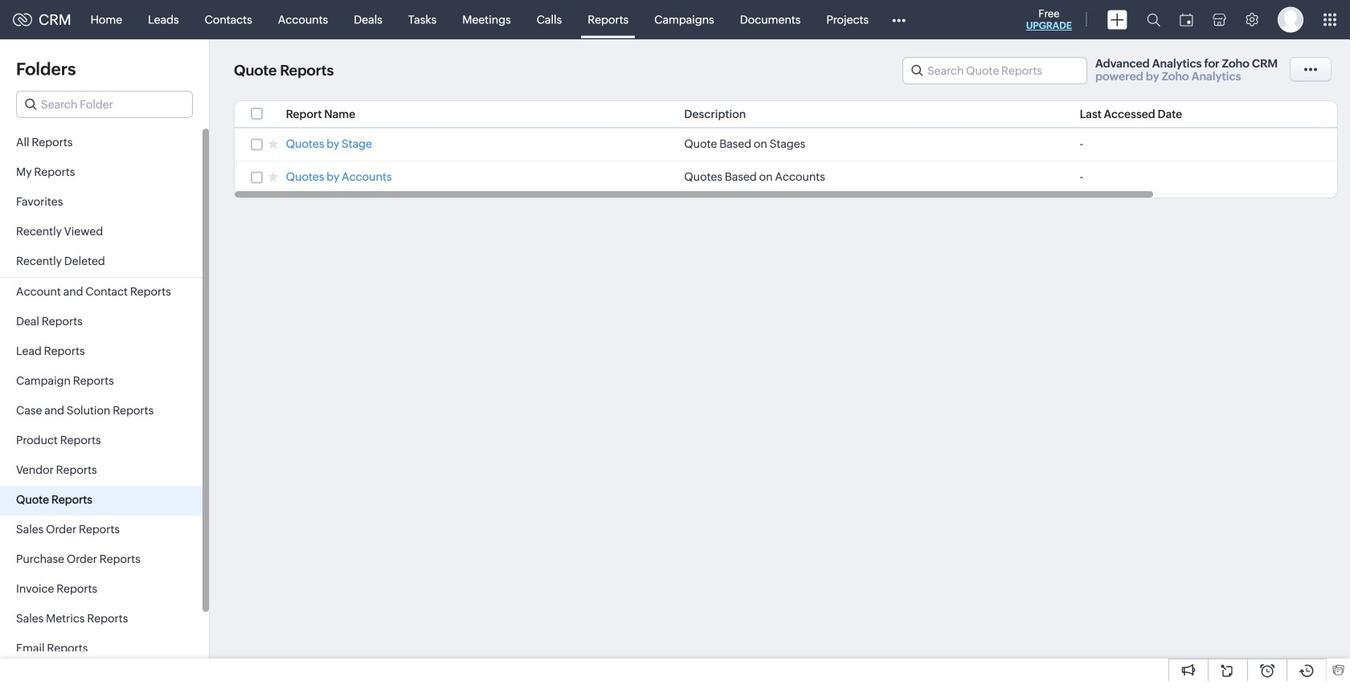 Task type: locate. For each thing, give the bounding box(es) containing it.
Other Modules field
[[882, 7, 917, 33]]

Search Folder text field
[[17, 92, 192, 117]]

create menu image
[[1108, 10, 1128, 29]]

calendar image
[[1180, 13, 1194, 26]]

logo image
[[13, 13, 32, 26]]

search element
[[1138, 0, 1171, 39]]



Task type: vqa. For each thing, say whether or not it's contained in the screenshot.
ask zia
no



Task type: describe. For each thing, give the bounding box(es) containing it.
profile element
[[1269, 0, 1314, 39]]

profile image
[[1279, 7, 1304, 33]]

create menu element
[[1098, 0, 1138, 39]]

Search Quote Reports text field
[[904, 58, 1087, 84]]

search image
[[1147, 13, 1161, 27]]



